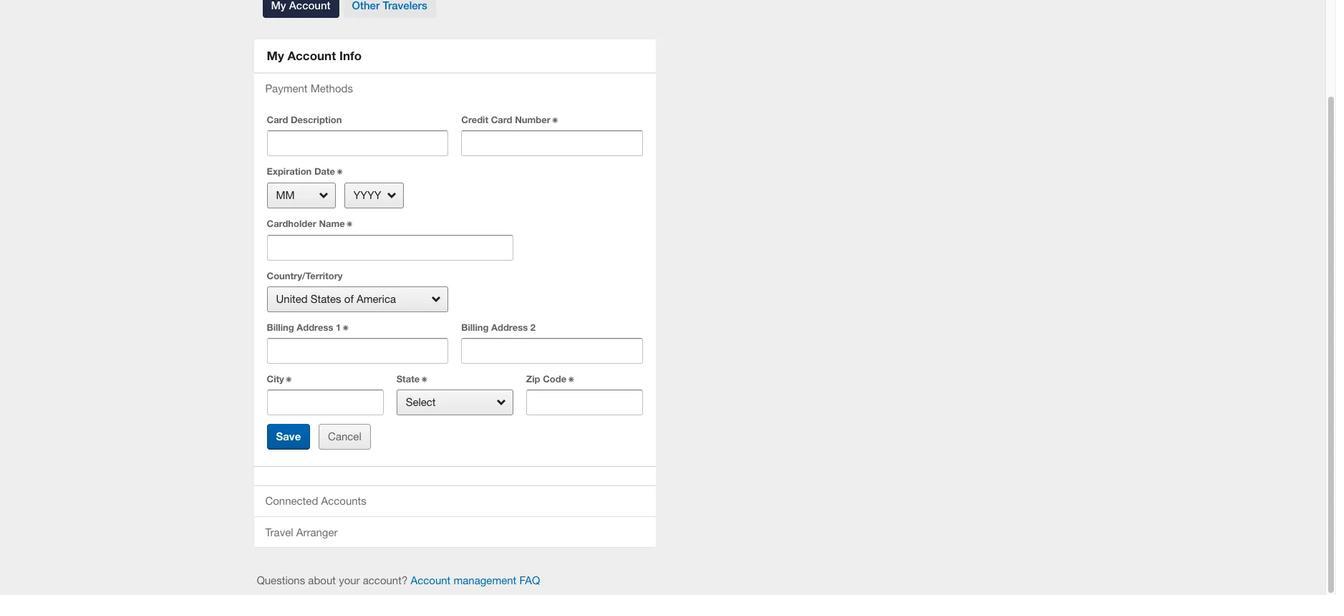 Task type: vqa. For each thing, say whether or not it's contained in the screenshot.
Cancellation policy to the left
no



Task type: locate. For each thing, give the bounding box(es) containing it.
2 card from the left
[[491, 114, 512, 125]]

1 vertical spatial account
[[411, 574, 451, 586]]

billing address 1
[[267, 321, 341, 333]]

Billing Address 2 text field
[[461, 338, 643, 364]]

1 billing from the left
[[267, 321, 294, 333]]

required image
[[551, 113, 560, 126], [335, 165, 345, 178], [345, 217, 354, 230], [284, 372, 294, 385]]

payment methods
[[265, 83, 353, 95]]

about
[[308, 574, 336, 586]]

state
[[397, 373, 420, 385]]

Billing Address 1 text field
[[267, 338, 449, 364]]

billing left the 2
[[461, 321, 489, 333]]

accounts
[[321, 495, 367, 507]]

address left 1
[[297, 321, 333, 333]]

0 horizontal spatial address
[[297, 321, 333, 333]]

0 horizontal spatial account
[[288, 48, 336, 63]]

questions about your account? account management faq
[[257, 574, 540, 586]]

Cardholder Name text field
[[267, 235, 513, 260]]

required image down card description text box
[[335, 165, 345, 178]]

0 horizontal spatial required image
[[341, 321, 350, 334]]

account
[[288, 48, 336, 63], [411, 574, 451, 586]]

name
[[319, 218, 345, 229]]

your
[[339, 574, 360, 586]]

City text field
[[267, 390, 384, 415]]

2 billing from the left
[[461, 321, 489, 333]]

card right 'credit'
[[491, 114, 512, 125]]

required image
[[341, 321, 350, 334], [420, 372, 429, 385], [567, 372, 576, 385]]

cardholder name
[[267, 218, 345, 229]]

1 horizontal spatial account
[[411, 574, 451, 586]]

date
[[314, 166, 335, 177]]

account right 'account?'
[[411, 574, 451, 586]]

1 address from the left
[[297, 321, 333, 333]]

travel
[[265, 526, 293, 538]]

cancel
[[328, 431, 361, 443]]

0 vertical spatial account
[[288, 48, 336, 63]]

0 horizontal spatial billing
[[267, 321, 294, 333]]

management
[[454, 574, 517, 586]]

2 address from the left
[[491, 321, 528, 333]]

required image up cardholder name text box
[[345, 217, 354, 230]]

required image for billing address 1
[[341, 321, 350, 334]]

address left the 2
[[491, 321, 528, 333]]

1 horizontal spatial required image
[[420, 372, 429, 385]]

credit
[[461, 114, 489, 125]]

connected accounts button
[[254, 486, 656, 516]]

1 horizontal spatial card
[[491, 114, 512, 125]]

address
[[297, 321, 333, 333], [491, 321, 528, 333]]

expiration
[[267, 166, 312, 177]]

expiration date
[[267, 166, 335, 177]]

faq
[[520, 574, 540, 586]]

billing
[[267, 321, 294, 333], [461, 321, 489, 333]]

required image up credit card number text field
[[551, 113, 560, 126]]

2 horizontal spatial required image
[[567, 372, 576, 385]]

1 horizontal spatial address
[[491, 321, 528, 333]]

required image for city
[[284, 372, 294, 385]]

account up payment methods on the top left of page
[[288, 48, 336, 63]]

required image for state
[[420, 372, 429, 385]]

1 horizontal spatial billing
[[461, 321, 489, 333]]

0 horizontal spatial card
[[267, 114, 288, 125]]

card
[[267, 114, 288, 125], [491, 114, 512, 125]]

billing for billing address 1
[[267, 321, 294, 333]]

my
[[267, 48, 284, 63]]

card down 'payment'
[[267, 114, 288, 125]]

account?
[[363, 574, 408, 586]]

billing up city
[[267, 321, 294, 333]]

travel arranger
[[265, 526, 338, 538]]

save button
[[267, 424, 310, 450]]

required image up city text field in the bottom left of the page
[[284, 372, 294, 385]]



Task type: describe. For each thing, give the bounding box(es) containing it.
cardholder
[[267, 218, 316, 229]]

2
[[531, 321, 536, 333]]

card description
[[267, 114, 342, 125]]

connected
[[265, 495, 318, 507]]

description
[[291, 114, 342, 125]]

Card Description text field
[[267, 130, 449, 156]]

credit card number
[[461, 114, 551, 125]]

arranger
[[296, 526, 338, 538]]

Credit Card Number text field
[[461, 130, 643, 156]]

billing for billing address 2
[[461, 321, 489, 333]]

1
[[336, 321, 341, 333]]

code
[[543, 373, 567, 385]]

required image for expiration date
[[335, 165, 345, 178]]

required image for cardholder name
[[345, 217, 354, 230]]

city
[[267, 373, 284, 385]]

billing address 2
[[461, 321, 536, 333]]

Zip Code text field
[[526, 390, 643, 415]]

zip code
[[526, 373, 567, 385]]

number
[[515, 114, 551, 125]]

address for 1
[[297, 321, 333, 333]]

country/territory
[[267, 270, 343, 281]]

payment methods button
[[254, 74, 656, 104]]

required image for credit card number
[[551, 113, 560, 126]]

connected accounts
[[265, 495, 367, 507]]

1 card from the left
[[267, 114, 288, 125]]

account management faq link
[[411, 574, 540, 586]]

info
[[339, 48, 362, 63]]

cancel button
[[319, 424, 371, 450]]

address for 2
[[491, 321, 528, 333]]

required image for zip code
[[567, 372, 576, 385]]

my account info
[[267, 48, 362, 63]]

payment
[[265, 83, 308, 95]]

travel arranger button
[[254, 517, 656, 547]]

questions
[[257, 574, 305, 586]]

save
[[276, 430, 301, 443]]

zip
[[526, 373, 540, 385]]

methods
[[311, 83, 353, 95]]



